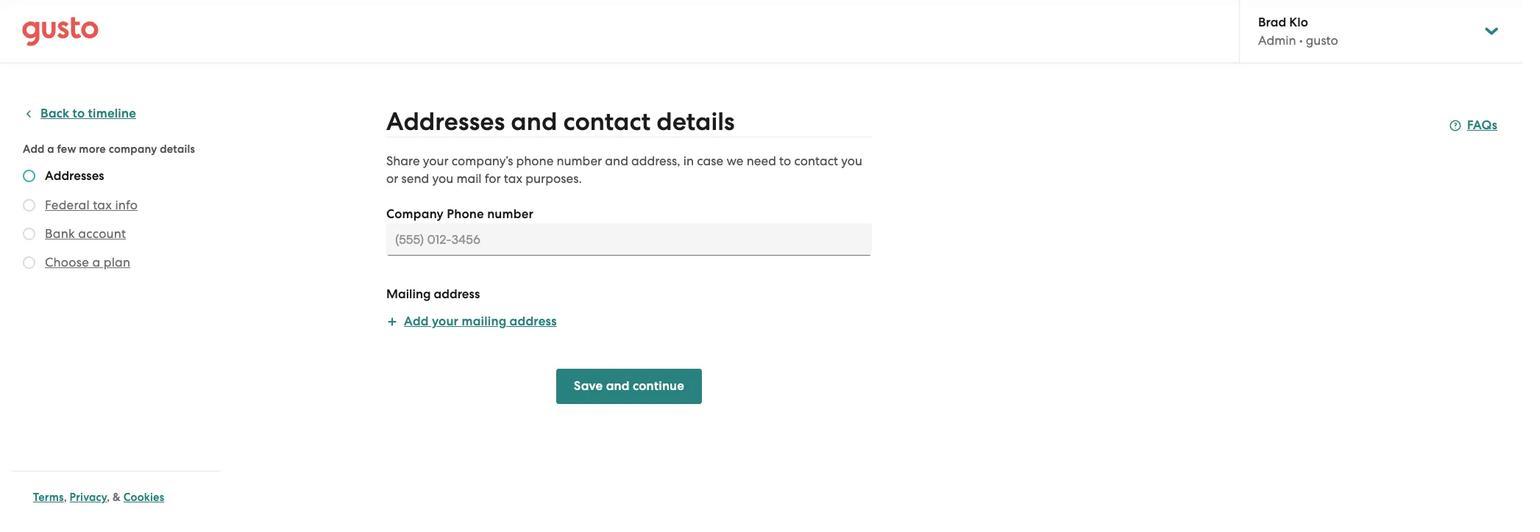 Task type: describe. For each thing, give the bounding box(es) containing it.
info
[[115, 198, 138, 213]]

1 horizontal spatial you
[[841, 154, 862, 169]]

need
[[747, 154, 776, 169]]

0 horizontal spatial contact
[[563, 107, 651, 137]]

send
[[401, 171, 429, 186]]

in
[[683, 154, 694, 169]]

terms , privacy , & cookies
[[33, 492, 164, 505]]

we
[[727, 154, 744, 169]]

timeline
[[88, 106, 136, 121]]

cookies
[[123, 492, 164, 505]]

continue
[[633, 379, 684, 394]]

and for save
[[606, 379, 630, 394]]

privacy
[[70, 492, 107, 505]]

add for add a few more company details
[[23, 143, 45, 156]]

mailing
[[386, 287, 431, 302]]

1 check image from the top
[[23, 170, 35, 182]]

contact inside "share your company's phone number and address, in case we need to contact you or send you mail for tax purposes."
[[794, 154, 838, 169]]

bank account button
[[45, 225, 126, 243]]

bank
[[45, 227, 75, 241]]

bank account
[[45, 227, 126, 241]]

0 vertical spatial details
[[657, 107, 735, 137]]

home image
[[22, 17, 99, 46]]

your for add
[[432, 314, 459, 330]]

terms link
[[33, 492, 64, 505]]

number inside "share your company's phone number and address, in case we need to contact you or send you mail for tax purposes."
[[557, 154, 602, 169]]

choose a plan
[[45, 255, 130, 270]]

2 check image from the top
[[23, 228, 35, 241]]

a for add
[[47, 143, 54, 156]]

add a few more company details
[[23, 143, 195, 156]]

cookies button
[[123, 489, 164, 507]]

2 , from the left
[[107, 492, 110, 505]]

addresses list
[[23, 169, 215, 274]]

choose
[[45, 255, 89, 270]]

your for share
[[423, 154, 449, 169]]

purposes.
[[526, 171, 582, 186]]

phone
[[516, 154, 554, 169]]

account
[[78, 227, 126, 241]]

faqs
[[1467, 118, 1498, 133]]

to inside "share your company's phone number and address, in case we need to contact you or send you mail for tax purposes."
[[779, 154, 791, 169]]

0 horizontal spatial number
[[487, 207, 534, 222]]

•
[[1299, 33, 1303, 48]]

more
[[79, 143, 106, 156]]

and for addresses
[[511, 107, 557, 137]]



Task type: vqa. For each thing, say whether or not it's contained in the screenshot.
least
no



Task type: locate. For each thing, give the bounding box(es) containing it.
0 vertical spatial contact
[[563, 107, 651, 137]]

0 horizontal spatial addresses
[[45, 169, 104, 184]]

your
[[423, 154, 449, 169], [432, 314, 459, 330]]

addresses
[[386, 107, 505, 137], [45, 169, 104, 184]]

tax
[[504, 171, 523, 186], [93, 198, 112, 213]]

share your company's phone number and address, in case we need to contact you or send you mail for tax purposes.
[[386, 154, 862, 186]]

addresses inside list
[[45, 169, 104, 184]]

company
[[386, 207, 444, 222]]

details right 'company'
[[160, 143, 195, 156]]

you
[[841, 154, 862, 169], [432, 171, 453, 186]]

2 vertical spatial and
[[606, 379, 630, 394]]

0 vertical spatial you
[[841, 154, 862, 169]]

contact
[[563, 107, 651, 137], [794, 154, 838, 169]]

0 vertical spatial to
[[73, 106, 85, 121]]

1 horizontal spatial ,
[[107, 492, 110, 505]]

and inside "share your company's phone number and address, in case we need to contact you or send you mail for tax purposes."
[[605, 154, 628, 169]]

1 horizontal spatial a
[[92, 255, 100, 270]]

addresses for addresses and contact details
[[386, 107, 505, 137]]

a inside button
[[92, 255, 100, 270]]

gusto
[[1306, 33, 1338, 48]]

case
[[697, 154, 723, 169]]

to
[[73, 106, 85, 121], [779, 154, 791, 169]]

0 horizontal spatial add
[[23, 143, 45, 156]]

1 horizontal spatial tax
[[504, 171, 523, 186]]

mailing address
[[386, 287, 480, 302]]

to right need
[[779, 154, 791, 169]]

and up phone
[[511, 107, 557, 137]]

back
[[40, 106, 69, 121]]

1 horizontal spatial address
[[510, 314, 557, 330]]

1 horizontal spatial details
[[657, 107, 735, 137]]

0 horizontal spatial ,
[[64, 492, 67, 505]]

few
[[57, 143, 76, 156]]

a for choose
[[92, 255, 100, 270]]

1 check image from the top
[[23, 199, 35, 212]]

check image
[[23, 199, 35, 212], [23, 257, 35, 269]]

1 vertical spatial contact
[[794, 154, 838, 169]]

1 horizontal spatial add
[[404, 314, 429, 330]]

and
[[511, 107, 557, 137], [605, 154, 628, 169], [606, 379, 630, 394]]

add for add your mailing address
[[404, 314, 429, 330]]

0 horizontal spatial you
[[432, 171, 453, 186]]

a left few
[[47, 143, 54, 156]]

federal tax info button
[[45, 196, 138, 214]]

1 vertical spatial addresses
[[45, 169, 104, 184]]

add your mailing address
[[404, 314, 557, 330]]

0 horizontal spatial to
[[73, 106, 85, 121]]

for
[[485, 171, 501, 186]]

1 vertical spatial address
[[510, 314, 557, 330]]

0 horizontal spatial a
[[47, 143, 54, 156]]

federal tax info
[[45, 198, 138, 213]]

0 horizontal spatial address
[[434, 287, 480, 302]]

your inside "share your company's phone number and address, in case we need to contact you or send you mail for tax purposes."
[[423, 154, 449, 169]]

2 check image from the top
[[23, 257, 35, 269]]

privacy link
[[70, 492, 107, 505]]

1 vertical spatial add
[[404, 314, 429, 330]]

to inside button
[[73, 106, 85, 121]]

1 vertical spatial number
[[487, 207, 534, 222]]

choose a plan button
[[45, 254, 130, 272]]

check image
[[23, 170, 35, 182], [23, 228, 35, 241]]

klo
[[1289, 15, 1308, 30]]

check image for federal
[[23, 199, 35, 212]]

number up 'purposes.'
[[557, 154, 602, 169]]

check image left federal
[[23, 199, 35, 212]]

1 vertical spatial you
[[432, 171, 453, 186]]

0 vertical spatial check image
[[23, 170, 35, 182]]

details up in
[[657, 107, 735, 137]]

a left the plan
[[92, 255, 100, 270]]

, left &
[[107, 492, 110, 505]]

1 horizontal spatial to
[[779, 154, 791, 169]]

plan
[[104, 255, 130, 270]]

your down mailing address
[[432, 314, 459, 330]]

save
[[574, 379, 603, 394]]

brad klo admin • gusto
[[1258, 15, 1338, 48]]

1 vertical spatial to
[[779, 154, 791, 169]]

add down mailing
[[404, 314, 429, 330]]

company phone number
[[386, 207, 534, 222]]

addresses for addresses
[[45, 169, 104, 184]]

add
[[23, 143, 45, 156], [404, 314, 429, 330]]

save and continue
[[574, 379, 684, 394]]

tax inside "share your company's phone number and address, in case we need to contact you or send you mail for tax purposes."
[[504, 171, 523, 186]]

0 horizontal spatial details
[[160, 143, 195, 156]]

0 vertical spatial a
[[47, 143, 54, 156]]

address,
[[631, 154, 680, 169]]

a
[[47, 143, 54, 156], [92, 255, 100, 270]]

,
[[64, 492, 67, 505], [107, 492, 110, 505]]

address right mailing
[[510, 314, 557, 330]]

admin
[[1258, 33, 1296, 48]]

address
[[434, 287, 480, 302], [510, 314, 557, 330]]

terms
[[33, 492, 64, 505]]

details
[[657, 107, 735, 137], [160, 143, 195, 156]]

address up add your mailing address
[[434, 287, 480, 302]]

0 vertical spatial addresses
[[386, 107, 505, 137]]

&
[[113, 492, 121, 505]]

1 vertical spatial and
[[605, 154, 628, 169]]

1 , from the left
[[64, 492, 67, 505]]

check image for choose
[[23, 257, 35, 269]]

back to timeline button
[[23, 105, 136, 123]]

your up send
[[423, 154, 449, 169]]

tax left info
[[93, 198, 112, 213]]

tax inside button
[[93, 198, 112, 213]]

0 vertical spatial add
[[23, 143, 45, 156]]

1 vertical spatial your
[[432, 314, 459, 330]]

0 horizontal spatial tax
[[93, 198, 112, 213]]

or
[[386, 171, 398, 186]]

contact right need
[[794, 154, 838, 169]]

0 vertical spatial tax
[[504, 171, 523, 186]]

1 vertical spatial check image
[[23, 228, 35, 241]]

company
[[109, 143, 157, 156]]

and left address,
[[605, 154, 628, 169]]

1 horizontal spatial contact
[[794, 154, 838, 169]]

0 vertical spatial address
[[434, 287, 480, 302]]

0 vertical spatial check image
[[23, 199, 35, 212]]

, left privacy
[[64, 492, 67, 505]]

add left few
[[23, 143, 45, 156]]

mailing
[[462, 314, 507, 330]]

tax right the for
[[504, 171, 523, 186]]

addresses down few
[[45, 169, 104, 184]]

1 vertical spatial tax
[[93, 198, 112, 213]]

1 horizontal spatial number
[[557, 154, 602, 169]]

share
[[386, 154, 420, 169]]

0 vertical spatial your
[[423, 154, 449, 169]]

to right back
[[73, 106, 85, 121]]

and inside button
[[606, 379, 630, 394]]

save and continue button
[[556, 369, 702, 405]]

federal
[[45, 198, 90, 213]]

company's
[[452, 154, 513, 169]]

check image left choose at left
[[23, 257, 35, 269]]

1 vertical spatial a
[[92, 255, 100, 270]]

mail
[[457, 171, 482, 186]]

Company Phone number telephone field
[[386, 224, 872, 256]]

1 vertical spatial details
[[160, 143, 195, 156]]

0 vertical spatial and
[[511, 107, 557, 137]]

phone
[[447, 207, 484, 222]]

addresses and contact details
[[386, 107, 735, 137]]

1 horizontal spatial addresses
[[386, 107, 505, 137]]

and right save
[[606, 379, 630, 394]]

1 vertical spatial check image
[[23, 257, 35, 269]]

faqs button
[[1450, 117, 1498, 135]]

0 vertical spatial number
[[557, 154, 602, 169]]

number down the for
[[487, 207, 534, 222]]

brad
[[1258, 15, 1286, 30]]

number
[[557, 154, 602, 169], [487, 207, 534, 222]]

addresses up company's
[[386, 107, 505, 137]]

contact up "share your company's phone number and address, in case we need to contact you or send you mail for tax purposes."
[[563, 107, 651, 137]]

back to timeline
[[40, 106, 136, 121]]



